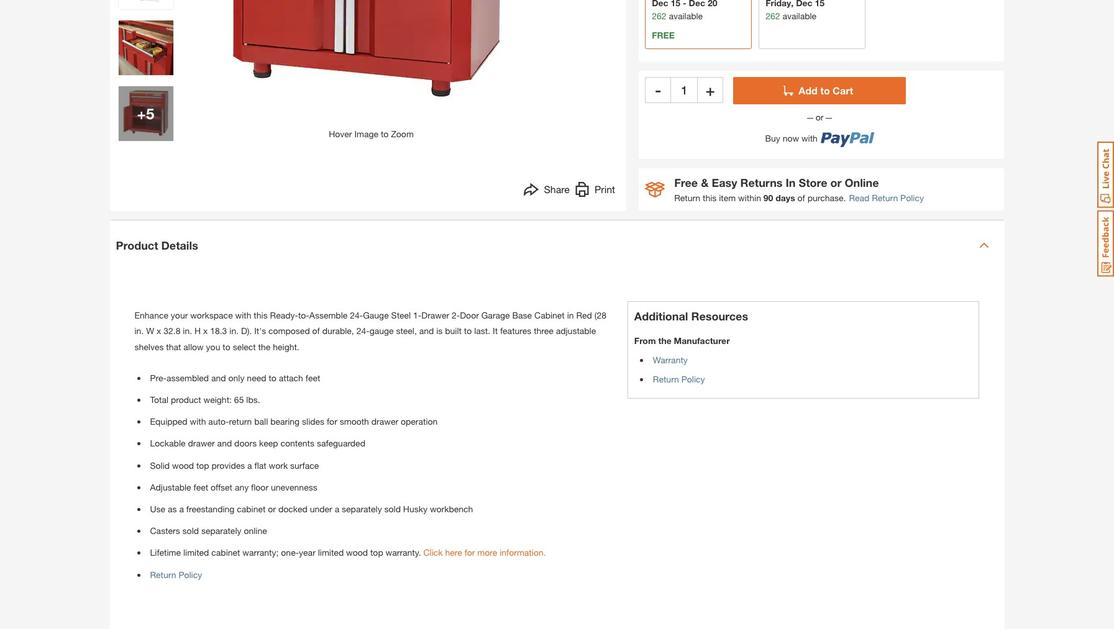 Task type: vqa. For each thing, say whether or not it's contained in the screenshot.
"COMPOSED"
yes



Task type: locate. For each thing, give the bounding box(es) containing it.
1 horizontal spatial limited
[[318, 548, 344, 558]]

2 vertical spatial and
[[217, 438, 232, 449]]

0 vertical spatial feet
[[306, 373, 320, 383]]

1 horizontal spatial separately
[[342, 504, 382, 515]]

x right 'h'
[[203, 326, 208, 337]]

with
[[802, 133, 818, 143], [235, 310, 251, 321], [190, 417, 206, 427]]

feet left offset
[[194, 482, 208, 493]]

pre-assembled and only need to attach feet
[[150, 373, 320, 383]]

it
[[493, 326, 498, 337]]

flat
[[255, 460, 266, 471]]

add
[[799, 85, 818, 97]]

in. left 'h'
[[183, 326, 192, 337]]

None field
[[671, 77, 698, 103]]

and left is
[[419, 326, 434, 337]]

sold right casters
[[183, 526, 199, 537]]

base
[[513, 310, 532, 321]]

policy down lifetime
[[179, 570, 202, 580]]

to right the add
[[821, 85, 830, 97]]

sold left husky
[[384, 504, 401, 515]]

0 horizontal spatial for
[[327, 417, 337, 427]]

0 vertical spatial top
[[196, 460, 209, 471]]

of inside enhance your workspace with this ready-to-assemble 24-gauge steel 1-drawer 2-door garage base cabinet in red (28 in. w x 32.8 in. h x 18.3 in. d). it's composed of durable, 24-gauge steel, and is built to last. it features three adjustable shelves that allow you to select the height.
[[312, 326, 320, 337]]

1 vertical spatial separately
[[201, 526, 242, 537]]

one-
[[281, 548, 299, 558]]

0 vertical spatial sold
[[384, 504, 401, 515]]

1 vertical spatial for
[[465, 548, 475, 558]]

work
[[269, 460, 288, 471]]

1 vertical spatial return policy link
[[150, 570, 202, 580]]

+ inside button
[[706, 82, 715, 99]]

to right need
[[269, 373, 277, 383]]

1 horizontal spatial return policy
[[653, 374, 705, 385]]

1 horizontal spatial or
[[814, 112, 826, 123]]

1 vertical spatial or
[[831, 176, 842, 190]]

0 horizontal spatial top
[[196, 460, 209, 471]]

use
[[150, 504, 165, 515]]

1 horizontal spatial top
[[370, 548, 383, 558]]

1 horizontal spatial this
[[703, 193, 717, 203]]

of down assemble
[[312, 326, 320, 337]]

2 horizontal spatial or
[[831, 176, 842, 190]]

zoom
[[391, 128, 414, 139]]

1 horizontal spatial 262 available
[[766, 11, 817, 21]]

resources
[[692, 310, 749, 323]]

0 horizontal spatial the
[[258, 342, 271, 352]]

1 horizontal spatial return policy link
[[653, 374, 705, 385]]

1 vertical spatial wood
[[346, 548, 368, 558]]

sold
[[384, 504, 401, 515], [183, 526, 199, 537]]

feet right 'attach'
[[306, 373, 320, 383]]

of
[[798, 193, 805, 203], [312, 326, 320, 337]]

0 vertical spatial return policy link
[[653, 374, 705, 385]]

this down &
[[703, 193, 717, 203]]

or left docked
[[268, 504, 276, 515]]

0 horizontal spatial this
[[254, 310, 268, 321]]

0 horizontal spatial wood
[[172, 460, 194, 471]]

24- up durable,
[[350, 310, 363, 321]]

return policy link down lifetime
[[150, 570, 202, 580]]

from the manufacturer
[[635, 336, 730, 346]]

0 horizontal spatial a
[[179, 504, 184, 515]]

limited right year
[[318, 548, 344, 558]]

1 vertical spatial policy
[[682, 374, 705, 385]]

3 in. from the left
[[230, 326, 239, 337]]

you
[[206, 342, 220, 352]]

1 horizontal spatial 262
[[766, 11, 780, 21]]

24-
[[350, 310, 363, 321], [357, 326, 370, 337]]

warranty
[[653, 355, 688, 366]]

1 horizontal spatial wood
[[346, 548, 368, 558]]

solid wood top provides a flat work surface
[[150, 460, 319, 471]]

1 horizontal spatial in.
[[183, 326, 192, 337]]

0 horizontal spatial or
[[268, 504, 276, 515]]

for
[[327, 417, 337, 427], [465, 548, 475, 558]]

top
[[196, 460, 209, 471], [370, 548, 383, 558]]

1 horizontal spatial policy
[[682, 374, 705, 385]]

this
[[703, 193, 717, 203], [254, 310, 268, 321]]

and inside enhance your workspace with this ready-to-assemble 24-gauge steel 1-drawer 2-door garage base cabinet in red (28 in. w x 32.8 in. h x 18.3 in. d). it's composed of durable, 24-gauge steel, and is built to last. it features three adjustable shelves that allow you to select the height.
[[419, 326, 434, 337]]

0 horizontal spatial +
[[137, 105, 146, 122]]

a left flat
[[247, 460, 252, 471]]

1 262 available from the left
[[652, 11, 703, 21]]

additional resources
[[635, 310, 749, 323]]

in. left d).
[[230, 326, 239, 337]]

slides
[[302, 417, 325, 427]]

composed
[[269, 326, 310, 337]]

0 vertical spatial and
[[419, 326, 434, 337]]

click
[[424, 548, 443, 558]]

feet
[[306, 373, 320, 383], [194, 482, 208, 493]]

1 vertical spatial +
[[137, 105, 146, 122]]

a right as
[[179, 504, 184, 515]]

0 vertical spatial drawer
[[372, 417, 399, 427]]

offset
[[211, 482, 232, 493]]

separately
[[342, 504, 382, 515], [201, 526, 242, 537]]

2 vertical spatial with
[[190, 417, 206, 427]]

drawer right smooth
[[372, 417, 399, 427]]

for right slides
[[327, 417, 337, 427]]

1 vertical spatial 24-
[[357, 326, 370, 337]]

return policy down the warranty link
[[653, 374, 705, 385]]

shelves
[[135, 342, 164, 352]]

1 vertical spatial top
[[370, 548, 383, 558]]

online
[[845, 176, 879, 190]]

0 vertical spatial this
[[703, 193, 717, 203]]

0 horizontal spatial in.
[[135, 326, 144, 337]]

and left only
[[211, 373, 226, 383]]

with left auto-
[[190, 417, 206, 427]]

of right the days
[[798, 193, 805, 203]]

x
[[157, 326, 161, 337], [203, 326, 208, 337]]

store
[[799, 176, 828, 190]]

or up purchase.
[[831, 176, 842, 190]]

and left doors
[[217, 438, 232, 449]]

2 horizontal spatial policy
[[901, 193, 924, 203]]

0 horizontal spatial sold
[[183, 526, 199, 537]]

built
[[445, 326, 462, 337]]

or
[[814, 112, 826, 123], [831, 176, 842, 190], [268, 504, 276, 515]]

red husky free standing cabinets g2801br us a0.3 image
[[118, 0, 173, 9]]

262 available
[[652, 11, 703, 21], [766, 11, 817, 21]]

1 horizontal spatial for
[[465, 548, 475, 558]]

2 horizontal spatial in.
[[230, 326, 239, 337]]

0 vertical spatial of
[[798, 193, 805, 203]]

0 horizontal spatial available
[[669, 11, 703, 21]]

1 vertical spatial and
[[211, 373, 226, 383]]

0 vertical spatial or
[[814, 112, 826, 123]]

1 vertical spatial with
[[235, 310, 251, 321]]

1 horizontal spatial of
[[798, 193, 805, 203]]

last.
[[474, 326, 491, 337]]

cabinet down the casters sold separately online in the left bottom of the page
[[212, 548, 240, 558]]

0 vertical spatial return policy
[[653, 374, 705, 385]]

top left "warranty."
[[370, 548, 383, 558]]

limited down the casters sold separately online in the left bottom of the page
[[183, 548, 209, 558]]

click here for more information. link
[[424, 548, 546, 558]]

policy right the read
[[901, 193, 924, 203]]

attach
[[279, 373, 303, 383]]

add to cart button
[[734, 77, 906, 105]]

return policy link down the warranty link
[[653, 374, 705, 385]]

is
[[437, 326, 443, 337]]

1 vertical spatial this
[[254, 310, 268, 321]]

0 horizontal spatial with
[[190, 417, 206, 427]]

for right here
[[465, 548, 475, 558]]

wood
[[172, 460, 194, 471], [346, 548, 368, 558]]

1 horizontal spatial with
[[235, 310, 251, 321]]

2 x from the left
[[203, 326, 208, 337]]

to right the 'you'
[[223, 342, 230, 352]]

1 horizontal spatial available
[[783, 11, 817, 21]]

in. left w
[[135, 326, 144, 337]]

image
[[355, 128, 379, 139]]

1 horizontal spatial sold
[[384, 504, 401, 515]]

0 horizontal spatial return policy
[[150, 570, 202, 580]]

of inside free & easy returns in store or online return this item within 90 days of purchase. read return policy
[[798, 193, 805, 203]]

0 vertical spatial +
[[706, 82, 715, 99]]

1 horizontal spatial +
[[706, 82, 715, 99]]

wood left "warranty."
[[346, 548, 368, 558]]

separately down freestanding
[[201, 526, 242, 537]]

0 vertical spatial policy
[[901, 193, 924, 203]]

and
[[419, 326, 434, 337], [211, 373, 226, 383], [217, 438, 232, 449]]

return policy down lifetime
[[150, 570, 202, 580]]

this up it's
[[254, 310, 268, 321]]

32.8
[[164, 326, 181, 337]]

enhance
[[135, 310, 168, 321]]

18.3
[[210, 326, 227, 337]]

2 262 from the left
[[766, 11, 780, 21]]

2 horizontal spatial with
[[802, 133, 818, 143]]

the right from
[[659, 336, 672, 346]]

1-
[[413, 310, 422, 321]]

separately right under
[[342, 504, 382, 515]]

return
[[229, 417, 252, 427]]

return down free
[[675, 193, 701, 203]]

return policy link
[[653, 374, 705, 385], [150, 570, 202, 580]]

with right now
[[802, 133, 818, 143]]

0 horizontal spatial 262
[[652, 11, 667, 21]]

information.
[[500, 548, 546, 558]]

0 horizontal spatial drawer
[[188, 438, 215, 449]]

read
[[849, 193, 870, 203]]

2 in. from the left
[[183, 326, 192, 337]]

0 vertical spatial with
[[802, 133, 818, 143]]

pre-
[[150, 373, 167, 383]]

1 vertical spatial cabinet
[[212, 548, 240, 558]]

caret image
[[979, 241, 989, 251]]

x right w
[[157, 326, 161, 337]]

doors
[[234, 438, 257, 449]]

a right under
[[335, 504, 340, 515]]

to left zoom
[[381, 128, 389, 139]]

with up d).
[[235, 310, 251, 321]]

in
[[786, 176, 796, 190]]

2 available from the left
[[783, 11, 817, 21]]

1 limited from the left
[[183, 548, 209, 558]]

0 horizontal spatial x
[[157, 326, 161, 337]]

0 vertical spatial for
[[327, 417, 337, 427]]

5
[[146, 105, 154, 122]]

need
[[247, 373, 266, 383]]

1 vertical spatial feet
[[194, 482, 208, 493]]

0 horizontal spatial of
[[312, 326, 320, 337]]

top left provides at the bottom left
[[196, 460, 209, 471]]

+ button
[[698, 77, 724, 103]]

0 horizontal spatial limited
[[183, 548, 209, 558]]

to
[[821, 85, 830, 97], [381, 128, 389, 139], [464, 326, 472, 337], [223, 342, 230, 352], [269, 373, 277, 383]]

drawer down auto-
[[188, 438, 215, 449]]

purchase.
[[808, 193, 846, 203]]

0 horizontal spatial feet
[[194, 482, 208, 493]]

or up buy now with button
[[814, 112, 826, 123]]

wood right solid
[[172, 460, 194, 471]]

red
[[577, 310, 592, 321]]

the
[[659, 336, 672, 346], [258, 342, 271, 352]]

d).
[[241, 326, 252, 337]]

policy down warranty
[[682, 374, 705, 385]]

1 horizontal spatial x
[[203, 326, 208, 337]]

return
[[675, 193, 701, 203], [872, 193, 898, 203], [653, 374, 679, 385], [150, 570, 176, 580]]

0 horizontal spatial 262 available
[[652, 11, 703, 21]]

cabinet up online
[[237, 504, 266, 515]]

your
[[171, 310, 188, 321]]

-
[[655, 82, 661, 99]]

the down it's
[[258, 342, 271, 352]]

0 horizontal spatial policy
[[179, 570, 202, 580]]

24- down gauge in the left of the page
[[357, 326, 370, 337]]

1 in. from the left
[[135, 326, 144, 337]]

details
[[161, 239, 198, 252]]

1 vertical spatial of
[[312, 326, 320, 337]]



Task type: describe. For each thing, give the bounding box(es) containing it.
floor
[[251, 482, 269, 493]]

provides
[[212, 460, 245, 471]]

read return policy link
[[849, 192, 924, 205]]

icon image
[[645, 182, 665, 198]]

weight:
[[204, 395, 232, 405]]

adjustable
[[150, 482, 191, 493]]

0 horizontal spatial separately
[[201, 526, 242, 537]]

adjustable
[[556, 326, 596, 337]]

2-
[[452, 310, 460, 321]]

to-
[[298, 310, 309, 321]]

docked
[[278, 504, 308, 515]]

total product weight: 65 lbs.
[[150, 395, 260, 405]]

1 available from the left
[[669, 11, 703, 21]]

steel,
[[396, 326, 417, 337]]

return down lifetime
[[150, 570, 176, 580]]

product details button
[[110, 221, 1005, 271]]

buy
[[765, 133, 781, 143]]

hover
[[329, 128, 352, 139]]

0 vertical spatial wood
[[172, 460, 194, 471]]

1 horizontal spatial a
[[247, 460, 252, 471]]

hover image to zoom
[[329, 128, 414, 139]]

2 limited from the left
[[318, 548, 344, 558]]

select
[[233, 342, 256, 352]]

1 vertical spatial return policy
[[150, 570, 202, 580]]

casters sold separately online
[[150, 526, 267, 537]]

from
[[635, 336, 656, 346]]

now
[[783, 133, 799, 143]]

this inside free & easy returns in store or online return this item within 90 days of purchase. read return policy
[[703, 193, 717, 203]]

use as a freestanding cabinet or docked under a separately sold husky workbench
[[150, 504, 473, 515]]

live chat image
[[1098, 142, 1115, 208]]

share button
[[524, 182, 570, 200]]

with inside button
[[802, 133, 818, 143]]

casters
[[150, 526, 180, 537]]

surface
[[290, 460, 319, 471]]

durable,
[[322, 326, 354, 337]]

0 vertical spatial separately
[[342, 504, 382, 515]]

total
[[150, 395, 168, 405]]

husky
[[403, 504, 428, 515]]

1 horizontal spatial drawer
[[372, 417, 399, 427]]

2 vertical spatial policy
[[179, 570, 202, 580]]

return right the read
[[872, 193, 898, 203]]

equipped with auto-return ball bearing slides for smooth drawer operation
[[150, 417, 438, 427]]

+ for + 5
[[137, 105, 146, 122]]

bearing
[[271, 417, 300, 427]]

three
[[534, 326, 554, 337]]

here
[[445, 548, 462, 558]]

2 262 available from the left
[[766, 11, 817, 21]]

the inside enhance your workspace with this ready-to-assemble 24-gauge steel 1-drawer 2-door garage base cabinet in red (28 in. w x 32.8 in. h x 18.3 in. d). it's composed of durable, 24-gauge steel, and is built to last. it features three adjustable shelves that allow you to select the height.
[[258, 342, 271, 352]]

policy inside free & easy returns in store or online return this item within 90 days of purchase. read return policy
[[901, 193, 924, 203]]

0 horizontal spatial return policy link
[[150, 570, 202, 580]]

hover image to zoom button
[[185, 0, 558, 140]]

solid
[[150, 460, 170, 471]]

- button
[[645, 77, 671, 103]]

under
[[310, 504, 332, 515]]

feedback link image
[[1098, 210, 1115, 277]]

this inside enhance your workspace with this ready-to-assemble 24-gauge steel 1-drawer 2-door garage base cabinet in red (28 in. w x 32.8 in. h x 18.3 in. d). it's composed of durable, 24-gauge steel, and is built to last. it features three adjustable shelves that allow you to select the height.
[[254, 310, 268, 321]]

free & easy returns in store or online return this item within 90 days of purchase. read return policy
[[675, 176, 924, 203]]

1 horizontal spatial the
[[659, 336, 672, 346]]

free
[[652, 30, 675, 41]]

red husky free standing cabinets g2801br us 1d.4 image
[[118, 20, 173, 75]]

returns
[[741, 176, 783, 190]]

more
[[478, 548, 497, 558]]

lockable
[[150, 438, 186, 449]]

in
[[567, 310, 574, 321]]

2 horizontal spatial a
[[335, 504, 340, 515]]

+ 5
[[137, 105, 154, 122]]

1 262 from the left
[[652, 11, 667, 21]]

return down the warranty link
[[653, 374, 679, 385]]

and for lockable drawer and doors keep contents safeguarded
[[217, 438, 232, 449]]

allow
[[184, 342, 204, 352]]

1 vertical spatial sold
[[183, 526, 199, 537]]

to inside button
[[821, 85, 830, 97]]

contents
[[281, 438, 315, 449]]

(28
[[595, 310, 607, 321]]

operation
[[401, 417, 438, 427]]

1 horizontal spatial feet
[[306, 373, 320, 383]]

w
[[146, 326, 154, 337]]

gauge
[[370, 326, 394, 337]]

lifetime
[[150, 548, 181, 558]]

lbs.
[[246, 395, 260, 405]]

keep
[[259, 438, 278, 449]]

ball
[[254, 417, 268, 427]]

1 x from the left
[[157, 326, 161, 337]]

any
[[235, 482, 249, 493]]

within
[[739, 193, 761, 203]]

warranty link
[[653, 355, 688, 366]]

equipped
[[150, 417, 188, 427]]

and for pre-assembled and only need to attach feet
[[211, 373, 226, 383]]

lifetime limited cabinet warranty; one-year limited wood top warranty. click here for more information.
[[150, 548, 546, 558]]

year
[[299, 548, 316, 558]]

0 vertical spatial cabinet
[[237, 504, 266, 515]]

that
[[166, 342, 181, 352]]

90
[[764, 193, 774, 203]]

to inside button
[[381, 128, 389, 139]]

free
[[675, 176, 698, 190]]

manufacturer
[[674, 336, 730, 346]]

add to cart
[[799, 85, 854, 97]]

lockable drawer and doors keep contents safeguarded
[[150, 438, 365, 449]]

or inside free & easy returns in store or online return this item within 90 days of purchase. read return policy
[[831, 176, 842, 190]]

product
[[171, 395, 201, 405]]

days
[[776, 193, 795, 203]]

online
[[244, 526, 267, 537]]

1 vertical spatial drawer
[[188, 438, 215, 449]]

to left last.
[[464, 326, 472, 337]]

adjustable feet offset any floor unevenness
[[150, 482, 317, 493]]

2 vertical spatial or
[[268, 504, 276, 515]]

print button
[[575, 182, 616, 200]]

safeguarded
[[317, 438, 365, 449]]

+ for +
[[706, 82, 715, 99]]

item
[[719, 193, 736, 203]]

unevenness
[[271, 482, 317, 493]]

share
[[544, 183, 570, 195]]

with inside enhance your workspace with this ready-to-assemble 24-gauge steel 1-drawer 2-door garage base cabinet in red (28 in. w x 32.8 in. h x 18.3 in. d). it's composed of durable, 24-gauge steel, and is built to last. it features three adjustable shelves that allow you to select the height.
[[235, 310, 251, 321]]

red husky free standing cabinets g2801br us 66.5 image
[[118, 86, 173, 141]]

additional
[[635, 310, 688, 323]]

&
[[701, 176, 709, 190]]

0 vertical spatial 24-
[[350, 310, 363, 321]]

gauge
[[363, 310, 389, 321]]

buy now with
[[765, 133, 818, 143]]

height.
[[273, 342, 299, 352]]



